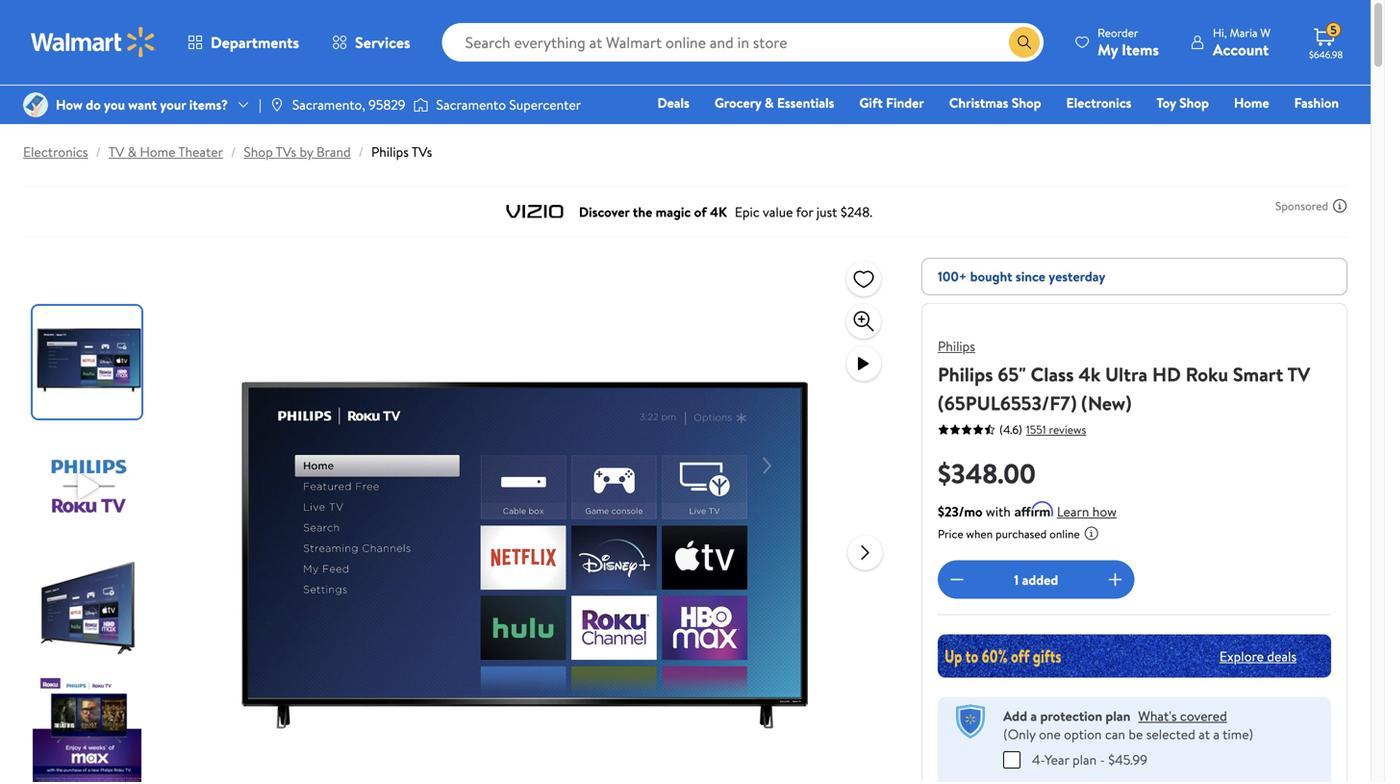 Task type: vqa. For each thing, say whether or not it's contained in the screenshot.
'ONE Debit'
yes



Task type: locate. For each thing, give the bounding box(es) containing it.
gift left cards at the top
[[1032, 120, 1055, 139]]

services
[[355, 32, 410, 53]]

 image right 95829
[[413, 95, 429, 114]]

grocery
[[715, 93, 762, 112]]

2 horizontal spatial /
[[359, 142, 364, 161]]

added
[[1022, 570, 1058, 589]]

supercenter
[[509, 95, 581, 114]]

electronics up cards at the top
[[1066, 93, 1132, 112]]

shop up gift cards link
[[1012, 93, 1041, 112]]

a right add
[[1031, 707, 1037, 725]]

100+ bought since yesterday
[[938, 267, 1106, 286]]

$646.98
[[1309, 48, 1343, 61]]

(4.6)
[[1000, 421, 1023, 438]]

shop tvs by brand link
[[244, 142, 351, 161]]

& down how do you want your items?
[[128, 142, 137, 161]]

tvs right brand
[[412, 142, 432, 161]]

deals
[[1267, 647, 1297, 665]]

0 horizontal spatial a
[[1031, 707, 1037, 725]]

ultra
[[1105, 361, 1148, 388]]

|
[[259, 95, 262, 114]]

shop
[[1012, 93, 1041, 112], [1180, 93, 1209, 112], [244, 142, 273, 161]]

& right grocery
[[765, 93, 774, 112]]

price
[[938, 526, 964, 542]]

2 / from the left
[[231, 142, 236, 161]]

$45.99
[[1108, 750, 1148, 769]]

0 horizontal spatial electronics link
[[23, 142, 88, 161]]

a
[[1031, 707, 1037, 725], [1213, 725, 1220, 744]]

0 horizontal spatial gift
[[859, 93, 883, 112]]

shop for toy shop
[[1180, 93, 1209, 112]]

electronics / tv & home theater / shop tvs by brand / philips tvs
[[23, 142, 432, 161]]

learn how button
[[1057, 502, 1117, 522]]

decrease quantity philips 65" class 4k ultra hd roku smart tv (65pul6553/f7) (new), current quantity 1 image
[[946, 568, 969, 591]]

0 vertical spatial gift
[[859, 93, 883, 112]]

1 vertical spatial plan
[[1073, 750, 1097, 769]]

philips 65" class 4k ultra hd roku smart tv (65pul6553/f7) (new) image
[[217, 258, 833, 782]]

0 vertical spatial &
[[765, 93, 774, 112]]

1 vertical spatial tv
[[1288, 361, 1311, 388]]

electronics link
[[1058, 92, 1140, 113], [23, 142, 88, 161]]

philips 65" class 4k ultra hd roku smart tv (65pul6553/f7) (new) - image 2 of 17 image
[[33, 430, 145, 543]]

when
[[966, 526, 993, 542]]

1 horizontal spatial gift
[[1032, 120, 1055, 139]]

tvs left by
[[276, 142, 296, 161]]

0 horizontal spatial tv
[[109, 142, 124, 161]]

account
[[1213, 39, 1269, 60]]

1 horizontal spatial electronics
[[1066, 93, 1132, 112]]

1551 reviews link
[[1023, 421, 1086, 438]]

philips down 95829
[[371, 142, 409, 161]]

fashion
[[1294, 93, 1339, 112]]

0 horizontal spatial shop
[[244, 142, 273, 161]]

0 vertical spatial home
[[1234, 93, 1269, 112]]

electronics link up cards at the top
[[1058, 92, 1140, 113]]

toy shop
[[1157, 93, 1209, 112]]

philips down philips link
[[938, 361, 993, 388]]

2 vertical spatial philips
[[938, 361, 993, 388]]

year
[[1045, 750, 1069, 769]]

you
[[104, 95, 125, 114]]

departments button
[[171, 19, 316, 65]]

0 horizontal spatial electronics
[[23, 142, 88, 161]]

1 vertical spatial &
[[128, 142, 137, 161]]

learn
[[1057, 502, 1089, 521]]

0 horizontal spatial plan
[[1073, 750, 1097, 769]]

2 horizontal spatial shop
[[1180, 93, 1209, 112]]

 image for sacramento supercenter
[[413, 95, 429, 114]]

0 horizontal spatial /
[[96, 142, 101, 161]]

reviews
[[1049, 421, 1086, 438]]

hi, maria w account
[[1213, 25, 1271, 60]]

2 horizontal spatial  image
[[413, 95, 429, 114]]

gift left the finder
[[859, 93, 883, 112]]

1 horizontal spatial &
[[765, 93, 774, 112]]

/ down the do
[[96, 142, 101, 161]]

1 horizontal spatial plan
[[1106, 707, 1131, 725]]

1 horizontal spatial shop
[[1012, 93, 1041, 112]]

0 vertical spatial electronics
[[1066, 93, 1132, 112]]

add to favorites list, philips 65" class 4k ultra hd roku smart tv (65pul6553/f7) (new) image
[[852, 267, 875, 291]]

philips 65" class 4k ultra hd roku smart tv (65pul6553/f7) (new) - image 4 of 17 image
[[33, 678, 145, 782]]

gift
[[859, 93, 883, 112], [1032, 120, 1055, 139]]

your
[[160, 95, 186, 114]]

/ right brand
[[359, 142, 364, 161]]

1 horizontal spatial  image
[[269, 97, 285, 113]]

with
[[986, 502, 1011, 521]]

 image
[[23, 92, 48, 117], [413, 95, 429, 114], [269, 97, 285, 113]]

do
[[86, 95, 101, 114]]

 image right |
[[269, 97, 285, 113]]

shop right toy
[[1180, 93, 1209, 112]]

electronics link down how
[[23, 142, 88, 161]]

home left theater
[[140, 142, 176, 161]]

gift cards link
[[1023, 119, 1101, 140]]

1 horizontal spatial tvs
[[412, 142, 432, 161]]

4k
[[1079, 361, 1101, 388]]

shop for christmas shop
[[1012, 93, 1041, 112]]

christmas shop link
[[941, 92, 1050, 113]]

plan left what's
[[1106, 707, 1131, 725]]

w
[[1261, 25, 1271, 41]]

home up debit
[[1234, 93, 1269, 112]]

0 horizontal spatial  image
[[23, 92, 48, 117]]

a right at
[[1213, 725, 1220, 744]]

0 horizontal spatial tvs
[[276, 142, 296, 161]]

selected
[[1146, 725, 1196, 744]]

shop down |
[[244, 142, 273, 161]]

1 horizontal spatial tv
[[1288, 361, 1311, 388]]

what's
[[1138, 707, 1177, 725]]

2 tvs from the left
[[412, 142, 432, 161]]

maria
[[1230, 25, 1258, 41]]

0 horizontal spatial home
[[140, 142, 176, 161]]

gift finder
[[859, 93, 924, 112]]

tv
[[109, 142, 124, 161], [1288, 361, 1311, 388]]

Search search field
[[442, 23, 1044, 62]]

tv down you
[[109, 142, 124, 161]]

yesterday
[[1049, 267, 1106, 286]]

1 horizontal spatial electronics link
[[1058, 92, 1140, 113]]

philips link
[[938, 337, 975, 355]]

tv right smart at the right of the page
[[1288, 361, 1311, 388]]

/ right theater
[[231, 142, 236, 161]]

electronics down how
[[23, 142, 88, 161]]

95829
[[369, 95, 406, 114]]

toy shop link
[[1148, 92, 1218, 113]]

explore deals
[[1220, 647, 1297, 665]]

philips philips 65" class 4k ultra hd roku smart tv (65pul6553/f7) (new)
[[938, 337, 1311, 417]]

toy
[[1157, 93, 1176, 112]]

1 horizontal spatial a
[[1213, 725, 1220, 744]]

philips
[[371, 142, 409, 161], [938, 337, 975, 355], [938, 361, 993, 388]]

1 vertical spatial electronics
[[23, 142, 88, 161]]

protection
[[1040, 707, 1103, 725]]

be
[[1129, 725, 1143, 744]]

registry
[[1118, 120, 1167, 139]]

registry link
[[1109, 119, 1175, 140]]

1 vertical spatial home
[[140, 142, 176, 161]]

grocery & essentials
[[715, 93, 834, 112]]

brand
[[316, 142, 351, 161]]

items
[[1122, 39, 1159, 60]]

by
[[300, 142, 313, 161]]

 image left how
[[23, 92, 48, 117]]

gift inside the fashion gift cards
[[1032, 120, 1055, 139]]

philips down the 100+ at the top
[[938, 337, 975, 355]]

departments
[[211, 32, 299, 53]]

items?
[[189, 95, 228, 114]]

reorder
[[1098, 25, 1139, 41]]

0 vertical spatial plan
[[1106, 707, 1131, 725]]

1 horizontal spatial /
[[231, 142, 236, 161]]

1 vertical spatial gift
[[1032, 120, 1055, 139]]

philips tvs link
[[371, 142, 432, 161]]

1 vertical spatial philips
[[938, 337, 975, 355]]

philips 65" class 4k ultra hd roku smart tv (65pul6553/f7) (new) - image 1 of 17 image
[[33, 306, 145, 418]]

plan left - at the right bottom of page
[[1073, 750, 1097, 769]]

hd
[[1152, 361, 1181, 388]]



Task type: describe. For each thing, give the bounding box(es) containing it.
roku
[[1186, 361, 1229, 388]]

5
[[1331, 22, 1337, 38]]

1 / from the left
[[96, 142, 101, 161]]

option
[[1064, 725, 1102, 744]]

tv & home theater link
[[109, 142, 223, 161]]

(new)
[[1081, 390, 1132, 417]]

1551
[[1026, 421, 1046, 438]]

one
[[1039, 725, 1061, 744]]

1 tvs from the left
[[276, 142, 296, 161]]

Walmart Site-Wide search field
[[442, 23, 1044, 62]]

how
[[1093, 502, 1117, 521]]

can
[[1105, 725, 1126, 744]]

$23/mo
[[938, 502, 983, 521]]

$23/mo with
[[938, 502, 1011, 521]]

one debit link
[[1183, 119, 1265, 140]]

online
[[1050, 526, 1080, 542]]

hi,
[[1213, 25, 1227, 41]]

0 vertical spatial philips
[[371, 142, 409, 161]]

walmart image
[[31, 27, 156, 58]]

-
[[1100, 750, 1105, 769]]

add
[[1003, 707, 1027, 725]]

1 vertical spatial electronics link
[[23, 142, 88, 161]]

walmart+
[[1282, 120, 1339, 139]]

search icon image
[[1017, 35, 1032, 50]]

one
[[1192, 120, 1221, 139]]

reorder my items
[[1098, 25, 1159, 60]]

explore deals link
[[1212, 639, 1304, 673]]

4-Year plan - $45.99 checkbox
[[1003, 751, 1021, 769]]

0 vertical spatial tv
[[109, 142, 124, 161]]

gift finder link
[[851, 92, 933, 113]]

view video image
[[852, 352, 875, 375]]

wpp logo image
[[953, 705, 988, 739]]

gift inside "link"
[[859, 93, 883, 112]]

0 vertical spatial electronics link
[[1058, 92, 1140, 113]]

(only
[[1003, 725, 1036, 744]]

65"
[[998, 361, 1026, 388]]

walmart+ link
[[1273, 119, 1348, 140]]

electronics for electronics
[[1066, 93, 1132, 112]]

add a protection plan what's covered (only one option can be selected at a time)
[[1003, 707, 1254, 744]]

price when purchased online
[[938, 526, 1080, 542]]

how do you want your items?
[[56, 95, 228, 114]]

my
[[1098, 39, 1118, 60]]

plan inside add a protection plan what's covered (only one option can be selected at a time)
[[1106, 707, 1131, 725]]

electronics for electronics / tv & home theater / shop tvs by brand / philips tvs
[[23, 142, 88, 161]]

(4.6) 1551 reviews
[[1000, 421, 1086, 438]]

ad disclaimer and feedback image
[[1332, 198, 1348, 214]]

legal information image
[[1084, 526, 1099, 541]]

 image for how do you want your items?
[[23, 92, 48, 117]]

next media item image
[[854, 541, 877, 564]]

grocery & essentials link
[[706, 92, 843, 113]]

affirm image
[[1015, 501, 1053, 517]]

learn how
[[1057, 502, 1117, 521]]

zoom image modal image
[[852, 310, 875, 333]]

christmas
[[949, 93, 1009, 112]]

finder
[[886, 93, 924, 112]]

tv inside philips philips 65" class 4k ultra hd roku smart tv (65pul6553/f7) (new)
[[1288, 361, 1311, 388]]

 image for sacramento, 95829
[[269, 97, 285, 113]]

want
[[128, 95, 157, 114]]

sacramento, 95829
[[292, 95, 406, 114]]

covered
[[1180, 707, 1227, 725]]

deals link
[[649, 92, 698, 113]]

smart
[[1233, 361, 1284, 388]]

how
[[56, 95, 83, 114]]

debit
[[1224, 120, 1257, 139]]

purchased
[[996, 526, 1047, 542]]

fashion link
[[1286, 92, 1348, 113]]

class
[[1031, 361, 1074, 388]]

0 horizontal spatial &
[[128, 142, 137, 161]]

$348.00
[[938, 455, 1036, 492]]

3 / from the left
[[359, 142, 364, 161]]

time)
[[1223, 725, 1254, 744]]

explore
[[1220, 647, 1264, 665]]

sacramento
[[436, 95, 506, 114]]

deals
[[657, 93, 690, 112]]

4-
[[1032, 750, 1045, 769]]

sacramento,
[[292, 95, 365, 114]]

4-year plan - $45.99
[[1032, 750, 1148, 769]]

1
[[1014, 570, 1019, 589]]

100+
[[938, 267, 967, 286]]

up to sixty percent off deals. shop now. image
[[938, 634, 1331, 678]]

philips 65" class 4k ultra hd roku smart tv (65pul6553/f7) (new) - image 3 of 17 image
[[33, 554, 145, 667]]

at
[[1199, 725, 1210, 744]]

sacramento supercenter
[[436, 95, 581, 114]]

since
[[1016, 267, 1046, 286]]

services button
[[316, 19, 427, 65]]

(65pul6553/f7)
[[938, 390, 1077, 417]]

essentials
[[777, 93, 834, 112]]

1 horizontal spatial home
[[1234, 93, 1269, 112]]

home link
[[1226, 92, 1278, 113]]

increase quantity philips 65" class 4k ultra hd roku smart tv (65pul6553/f7) (new), current quantity 1 image
[[1104, 568, 1127, 591]]



